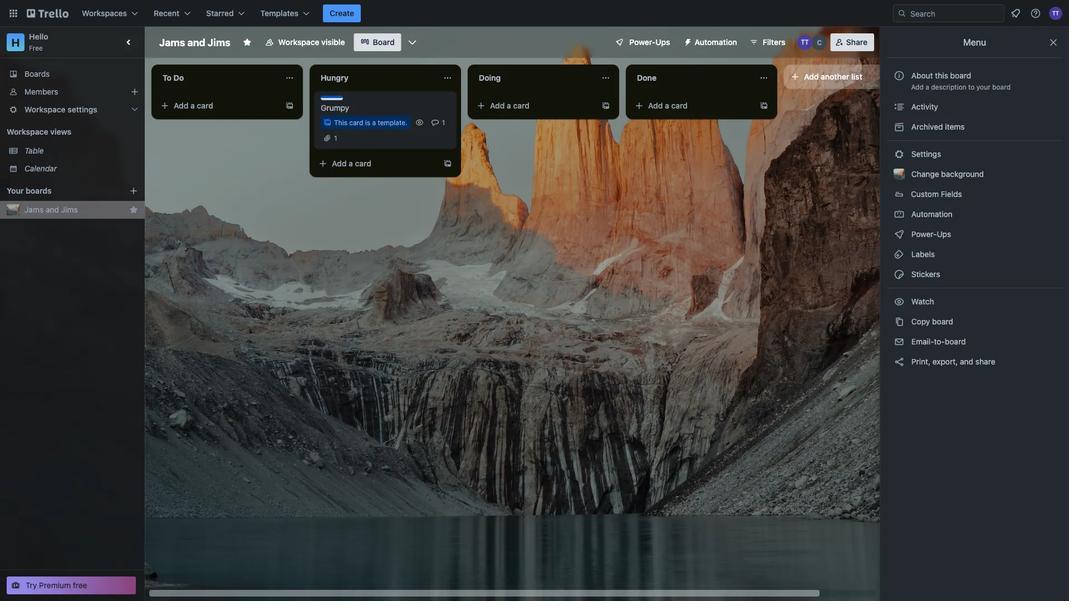 Task type: locate. For each thing, give the bounding box(es) containing it.
add a card down do
[[174, 101, 213, 110]]

workspace navigation collapse icon image
[[121, 35, 137, 50]]

add board image
[[129, 187, 138, 196]]

a down to do text box at the top left
[[191, 101, 195, 110]]

1
[[442, 119, 445, 126], [334, 134, 337, 142]]

0 horizontal spatial ups
[[656, 38, 671, 47]]

filters
[[763, 38, 786, 47]]

create from template… image for doing
[[602, 101, 611, 110]]

add a card button down to do text box at the top left
[[156, 97, 281, 115]]

email-to-board
[[910, 337, 966, 347]]

1 vertical spatial jams
[[25, 205, 44, 214]]

0 horizontal spatial power-
[[630, 38, 656, 47]]

sm image up done text box
[[679, 33, 695, 49]]

add down this
[[332, 159, 347, 168]]

terry turtle (terryturtle) image inside primary element
[[1050, 7, 1063, 20]]

templates
[[261, 9, 299, 18]]

0 horizontal spatial jams
[[25, 205, 44, 214]]

workspace inside workspace settings popup button
[[25, 105, 66, 114]]

0 vertical spatial 1
[[442, 119, 445, 126]]

archived items
[[910, 122, 965, 131]]

sm image
[[679, 33, 695, 49], [894, 101, 905, 113], [894, 121, 905, 133], [894, 249, 905, 260], [894, 269, 905, 280], [894, 357, 905, 368]]

card for hungry
[[355, 159, 372, 168]]

0 horizontal spatial 1
[[334, 134, 337, 142]]

board
[[373, 38, 395, 47]]

0 horizontal spatial jims
[[61, 205, 78, 214]]

archived items link
[[888, 118, 1063, 136]]

sm image left the activity
[[894, 101, 905, 113]]

card for done
[[672, 101, 688, 110]]

your boards with 1 items element
[[7, 184, 113, 198]]

add down about
[[912, 83, 924, 91]]

sm image
[[894, 149, 905, 160], [894, 209, 905, 220], [894, 229, 905, 240], [894, 296, 905, 308], [894, 316, 905, 328], [894, 337, 905, 348]]

workspace settings
[[25, 105, 97, 114]]

activity link
[[888, 98, 1063, 116]]

1 horizontal spatial and
[[187, 36, 205, 48]]

a
[[926, 83, 930, 91], [191, 101, 195, 110], [507, 101, 511, 110], [665, 101, 670, 110], [372, 119, 376, 126], [349, 159, 353, 168]]

2 sm image from the top
[[894, 209, 905, 220]]

add down do
[[174, 101, 189, 110]]

jams
[[159, 36, 185, 48], [25, 205, 44, 214]]

0 horizontal spatial jams and jims
[[25, 205, 78, 214]]

add a card button down the 'this card is a template.' on the top left of the page
[[314, 155, 439, 173]]

card for to do
[[197, 101, 213, 110]]

0 vertical spatial and
[[187, 36, 205, 48]]

add a card button
[[156, 97, 281, 115], [472, 97, 597, 115], [631, 97, 755, 115], [314, 155, 439, 173]]

0 vertical spatial power-
[[630, 38, 656, 47]]

share
[[976, 357, 996, 367]]

ups down automation link at top
[[937, 230, 952, 239]]

4 sm image from the top
[[894, 296, 905, 308]]

add a card button down doing text box
[[472, 97, 597, 115]]

6 sm image from the top
[[894, 337, 905, 348]]

power-ups up labels
[[910, 230, 954, 239]]

menu
[[964, 37, 987, 48]]

boards
[[25, 69, 50, 79]]

free
[[29, 44, 43, 52]]

add a card button down done text box
[[631, 97, 755, 115]]

jams and jims
[[159, 36, 231, 48], [25, 205, 78, 214]]

1 vertical spatial power-
[[912, 230, 937, 239]]

workspace down templates "dropdown button"
[[279, 38, 320, 47]]

sm image inside 'labels' link
[[894, 249, 905, 260]]

watch
[[910, 297, 937, 306]]

calendar
[[25, 164, 57, 173]]

3 sm image from the top
[[894, 229, 905, 240]]

h
[[11, 36, 20, 49]]

and
[[187, 36, 205, 48], [46, 205, 59, 214], [961, 357, 974, 367]]

c button
[[812, 35, 828, 50]]

1 vertical spatial jims
[[61, 205, 78, 214]]

0 vertical spatial jams
[[159, 36, 185, 48]]

0 vertical spatial jams and jims
[[159, 36, 231, 48]]

sm image inside activity link
[[894, 101, 905, 113]]

create from template… image for done
[[760, 101, 769, 110]]

add a card button for to do
[[156, 97, 281, 115]]

card down is
[[355, 159, 372, 168]]

1 vertical spatial terry turtle (terryturtle) image
[[798, 35, 813, 50]]

0 notifications image
[[1010, 7, 1023, 20]]

to
[[163, 73, 172, 82]]

2 vertical spatial workspace
[[7, 127, 48, 136]]

power- inside button
[[630, 38, 656, 47]]

0 horizontal spatial power-ups
[[630, 38, 671, 47]]

workspace inside workspace visible button
[[279, 38, 320, 47]]

your
[[7, 186, 24, 196]]

primary element
[[0, 0, 1070, 27]]

add a card button for done
[[631, 97, 755, 115]]

add
[[804, 72, 819, 81], [912, 83, 924, 91], [174, 101, 189, 110], [490, 101, 505, 110], [649, 101, 663, 110], [332, 159, 347, 168]]

0 horizontal spatial automation
[[695, 38, 738, 47]]

1 horizontal spatial power-ups
[[910, 230, 954, 239]]

sm image for labels
[[894, 249, 905, 260]]

is
[[365, 119, 371, 126]]

free
[[73, 581, 87, 591]]

back to home image
[[27, 4, 69, 22]]

a down about
[[926, 83, 930, 91]]

create button
[[323, 4, 361, 22]]

2 horizontal spatial and
[[961, 357, 974, 367]]

sm image inside archived items link
[[894, 121, 905, 133]]

0 vertical spatial power-ups
[[630, 38, 671, 47]]

a for to do
[[191, 101, 195, 110]]

workspace settings button
[[0, 101, 145, 119]]

watch link
[[888, 293, 1063, 311]]

sm image left print,
[[894, 357, 905, 368]]

create from template… image
[[285, 101, 294, 110], [602, 101, 611, 110], [760, 101, 769, 110], [443, 159, 452, 168]]

board link
[[354, 33, 402, 51]]

power-ups link
[[888, 226, 1063, 243]]

sm image inside automation link
[[894, 209, 905, 220]]

sm image left labels
[[894, 249, 905, 260]]

power- up labels
[[912, 230, 937, 239]]

board up to
[[951, 71, 972, 80]]

1 right template. at the top of the page
[[442, 119, 445, 126]]

sm image for copy board
[[894, 316, 905, 328]]

add down doing
[[490, 101, 505, 110]]

share
[[847, 38, 868, 47]]

jams down boards
[[25, 205, 44, 214]]

workspace for workspace settings
[[25, 105, 66, 114]]

workspace down members
[[25, 105, 66, 114]]

1 horizontal spatial jims
[[208, 36, 231, 48]]

settings
[[910, 150, 942, 159]]

power- up done
[[630, 38, 656, 47]]

card down done text box
[[672, 101, 688, 110]]

add a card down doing
[[490, 101, 530, 110]]

add a card down this
[[332, 159, 372, 168]]

card down doing text box
[[513, 101, 530, 110]]

card left is
[[349, 119, 363, 126]]

power-ups
[[630, 38, 671, 47], [910, 230, 954, 239]]

automation
[[695, 38, 738, 47], [910, 210, 953, 219]]

automation up done text box
[[695, 38, 738, 47]]

add a card down done
[[649, 101, 688, 110]]

this
[[936, 71, 949, 80]]

0 horizontal spatial and
[[46, 205, 59, 214]]

0 vertical spatial ups
[[656, 38, 671, 47]]

and down recent dropdown button
[[187, 36, 205, 48]]

board right the your
[[993, 83, 1011, 91]]

sm image for activity
[[894, 101, 905, 113]]

0 vertical spatial workspace
[[279, 38, 320, 47]]

1 vertical spatial ups
[[937, 230, 952, 239]]

a down the 'this card is a template.' on the top left of the page
[[349, 159, 353, 168]]

Doing text field
[[472, 69, 595, 87]]

card down to do text box at the top left
[[197, 101, 213, 110]]

1 horizontal spatial jams
[[159, 36, 185, 48]]

visible
[[322, 38, 345, 47]]

board
[[951, 71, 972, 80], [993, 83, 1011, 91], [933, 317, 954, 326], [945, 337, 966, 347]]

0 vertical spatial automation
[[695, 38, 738, 47]]

power-ups button
[[607, 33, 677, 51]]

a down done text box
[[665, 101, 670, 110]]

1 horizontal spatial terry turtle (terryturtle) image
[[1050, 7, 1063, 20]]

stickers link
[[888, 266, 1063, 284]]

a down doing text box
[[507, 101, 511, 110]]

sm image inside print, export, and share link
[[894, 357, 905, 368]]

jams and jims down recent dropdown button
[[159, 36, 231, 48]]

doing
[[479, 73, 501, 82]]

5 sm image from the top
[[894, 316, 905, 328]]

sm image inside stickers link
[[894, 269, 905, 280]]

add down done
[[649, 101, 663, 110]]

ups
[[656, 38, 671, 47], [937, 230, 952, 239]]

automation down custom fields
[[910, 210, 953, 219]]

create from template… image for hungry
[[443, 159, 452, 168]]

board up to-
[[933, 317, 954, 326]]

sm image for print, export, and share
[[894, 357, 905, 368]]

stickers
[[910, 270, 941, 279]]

premium
[[39, 581, 71, 591]]

0 vertical spatial jims
[[208, 36, 231, 48]]

email-to-board link
[[888, 333, 1063, 351]]

and down your boards with 1 items element
[[46, 205, 59, 214]]

1 vertical spatial power-ups
[[910, 230, 954, 239]]

card
[[197, 101, 213, 110], [513, 101, 530, 110], [672, 101, 688, 110], [349, 119, 363, 126], [355, 159, 372, 168]]

power-ups up done
[[630, 38, 671, 47]]

sm image left archived
[[894, 121, 905, 133]]

jims left star or unstar board image
[[208, 36, 231, 48]]

sm image for power-ups
[[894, 229, 905, 240]]

and left share
[[961, 357, 974, 367]]

ups up done
[[656, 38, 671, 47]]

sm image for archived items
[[894, 121, 905, 133]]

1 vertical spatial workspace
[[25, 105, 66, 114]]

jims down your boards with 1 items element
[[61, 205, 78, 214]]

sm image left stickers
[[894, 269, 905, 280]]

hello link
[[29, 32, 48, 41]]

terry turtle (terryturtle) image left c
[[798, 35, 813, 50]]

jams and jims down your boards with 1 items element
[[25, 205, 78, 214]]

terry turtle (terryturtle) image
[[1050, 7, 1063, 20], [798, 35, 813, 50]]

recent
[[154, 9, 180, 18]]

1 horizontal spatial jams and jims
[[159, 36, 231, 48]]

search image
[[898, 9, 907, 18]]

1 horizontal spatial ups
[[937, 230, 952, 239]]

filters button
[[746, 33, 789, 51]]

sm image inside power-ups link
[[894, 229, 905, 240]]

add a card button for doing
[[472, 97, 597, 115]]

grumpy link
[[321, 103, 450, 114]]

jams down recent dropdown button
[[159, 36, 185, 48]]

add inside about this board add a description to your board
[[912, 83, 924, 91]]

1 horizontal spatial 1
[[442, 119, 445, 126]]

sm image inside automation button
[[679, 33, 695, 49]]

members link
[[0, 83, 145, 101]]

about
[[912, 71, 934, 80]]

1 horizontal spatial automation
[[910, 210, 953, 219]]

copy board link
[[888, 313, 1063, 331]]

sm image inside email-to-board link
[[894, 337, 905, 348]]

sm image inside settings link
[[894, 149, 905, 160]]

sm image inside "watch" link
[[894, 296, 905, 308]]

1 down this
[[334, 134, 337, 142]]

1 sm image from the top
[[894, 149, 905, 160]]

sm image inside copy board link
[[894, 316, 905, 328]]

0 vertical spatial terry turtle (terryturtle) image
[[1050, 7, 1063, 20]]

sm image for settings
[[894, 149, 905, 160]]

terry turtle (terryturtle) image right open information menu image
[[1050, 7, 1063, 20]]

workspace up table
[[7, 127, 48, 136]]



Task type: describe. For each thing, give the bounding box(es) containing it.
1 vertical spatial and
[[46, 205, 59, 214]]

print, export, and share
[[910, 357, 996, 367]]

power-ups inside power-ups link
[[910, 230, 954, 239]]

to-
[[935, 337, 945, 347]]

another
[[821, 72, 850, 81]]

fields
[[941, 190, 963, 199]]

Done text field
[[631, 69, 753, 87]]

your
[[977, 83, 991, 91]]

do
[[174, 73, 184, 82]]

starred button
[[200, 4, 252, 22]]

a for doing
[[507, 101, 511, 110]]

sm image for email-to-board
[[894, 337, 905, 348]]

1 vertical spatial 1
[[334, 134, 337, 142]]

add for doing
[[490, 101, 505, 110]]

starred icon image
[[129, 206, 138, 214]]

add a card for to do
[[174, 101, 213, 110]]

0 horizontal spatial terry turtle (terryturtle) image
[[798, 35, 813, 50]]

to
[[969, 83, 975, 91]]

a inside about this board add a description to your board
[[926, 83, 930, 91]]

table
[[25, 146, 44, 155]]

a right is
[[372, 119, 376, 126]]

members
[[25, 87, 58, 96]]

switch to… image
[[8, 8, 19, 19]]

hello free
[[29, 32, 48, 52]]

sm image for stickers
[[894, 269, 905, 280]]

change
[[912, 170, 940, 179]]

settings link
[[888, 145, 1063, 163]]

template.
[[378, 119, 408, 126]]

print,
[[912, 357, 931, 367]]

add a card for done
[[649, 101, 688, 110]]

1 horizontal spatial power-
[[912, 230, 937, 239]]

your boards
[[7, 186, 52, 196]]

archived
[[912, 122, 944, 131]]

email-
[[912, 337, 935, 347]]

custom
[[911, 190, 939, 199]]

sm image for automation
[[894, 209, 905, 220]]

labels
[[910, 250, 935, 259]]

add a card for hungry
[[332, 159, 372, 168]]

2 vertical spatial and
[[961, 357, 974, 367]]

To Do text field
[[156, 69, 279, 87]]

jims inside text field
[[208, 36, 231, 48]]

chestercheeetah (chestercheeetah) image
[[812, 35, 828, 50]]

automation button
[[679, 33, 744, 51]]

open information menu image
[[1031, 8, 1042, 19]]

1 vertical spatial automation
[[910, 210, 953, 219]]

add a card button for hungry
[[314, 155, 439, 173]]

1 vertical spatial jams and jims
[[25, 205, 78, 214]]

workspace for workspace views
[[7, 127, 48, 136]]

custom fields button
[[888, 186, 1063, 203]]

board up print, export, and share
[[945, 337, 966, 347]]

add left the another
[[804, 72, 819, 81]]

sm image for watch
[[894, 296, 905, 308]]

custom fields
[[911, 190, 963, 199]]

automation link
[[888, 206, 1063, 223]]

activity
[[910, 102, 939, 111]]

Search field
[[907, 5, 1005, 22]]

copy
[[912, 317, 931, 326]]

Board name text field
[[154, 33, 236, 51]]

a for done
[[665, 101, 670, 110]]

add for to do
[[174, 101, 189, 110]]

try premium free button
[[7, 577, 136, 595]]

jams inside text field
[[159, 36, 185, 48]]

this
[[334, 119, 348, 126]]

add for hungry
[[332, 159, 347, 168]]

jams and jims inside text field
[[159, 36, 231, 48]]

change background
[[910, 170, 985, 179]]

share button
[[831, 33, 875, 51]]

workspace visible button
[[258, 33, 352, 51]]

hello
[[29, 32, 48, 41]]

create
[[330, 9, 354, 18]]

card for doing
[[513, 101, 530, 110]]

and inside text field
[[187, 36, 205, 48]]

workspace for workspace visible
[[279, 38, 320, 47]]

starred
[[206, 9, 234, 18]]

workspaces
[[82, 9, 127, 18]]

recent button
[[147, 4, 197, 22]]

copy board
[[910, 317, 954, 326]]

workspace visible
[[279, 38, 345, 47]]

add another list button
[[784, 65, 936, 89]]

add for done
[[649, 101, 663, 110]]

add a card for doing
[[490, 101, 530, 110]]

list
[[852, 72, 863, 81]]

export,
[[933, 357, 958, 367]]

Hungry text field
[[314, 69, 437, 87]]

workspaces button
[[75, 4, 145, 22]]

ups inside button
[[656, 38, 671, 47]]

hungry
[[321, 73, 349, 82]]

automation inside button
[[695, 38, 738, 47]]

this card is a template.
[[334, 119, 408, 126]]

power-ups inside power-ups button
[[630, 38, 671, 47]]

grumpy
[[321, 103, 349, 113]]

workspace views
[[7, 127, 71, 136]]

to do
[[163, 73, 184, 82]]

jams and jims link
[[25, 204, 125, 216]]

calendar link
[[25, 163, 138, 174]]

create from template… image for to do
[[285, 101, 294, 110]]

views
[[50, 127, 71, 136]]

about this board add a description to your board
[[912, 71, 1011, 91]]

star or unstar board image
[[243, 38, 252, 47]]

add another list
[[804, 72, 863, 81]]

done
[[637, 73, 657, 82]]

boards
[[26, 186, 52, 196]]

labels link
[[888, 246, 1063, 264]]

print, export, and share link
[[888, 353, 1063, 371]]

a for hungry
[[349, 159, 353, 168]]

change background link
[[888, 165, 1063, 183]]

h link
[[7, 33, 25, 51]]

background
[[942, 170, 985, 179]]

c
[[817, 38, 822, 46]]

table link
[[25, 145, 138, 157]]

customize views image
[[407, 37, 418, 48]]

items
[[946, 122, 965, 131]]

color: blue, title: none image
[[321, 96, 343, 100]]

try
[[26, 581, 37, 591]]

boards link
[[0, 65, 145, 83]]

description
[[932, 83, 967, 91]]

try premium free
[[26, 581, 87, 591]]



Task type: vqa. For each thing, say whether or not it's contained in the screenshot.
the rightmost Color: yellow, title: "Copy Request" "element"
no



